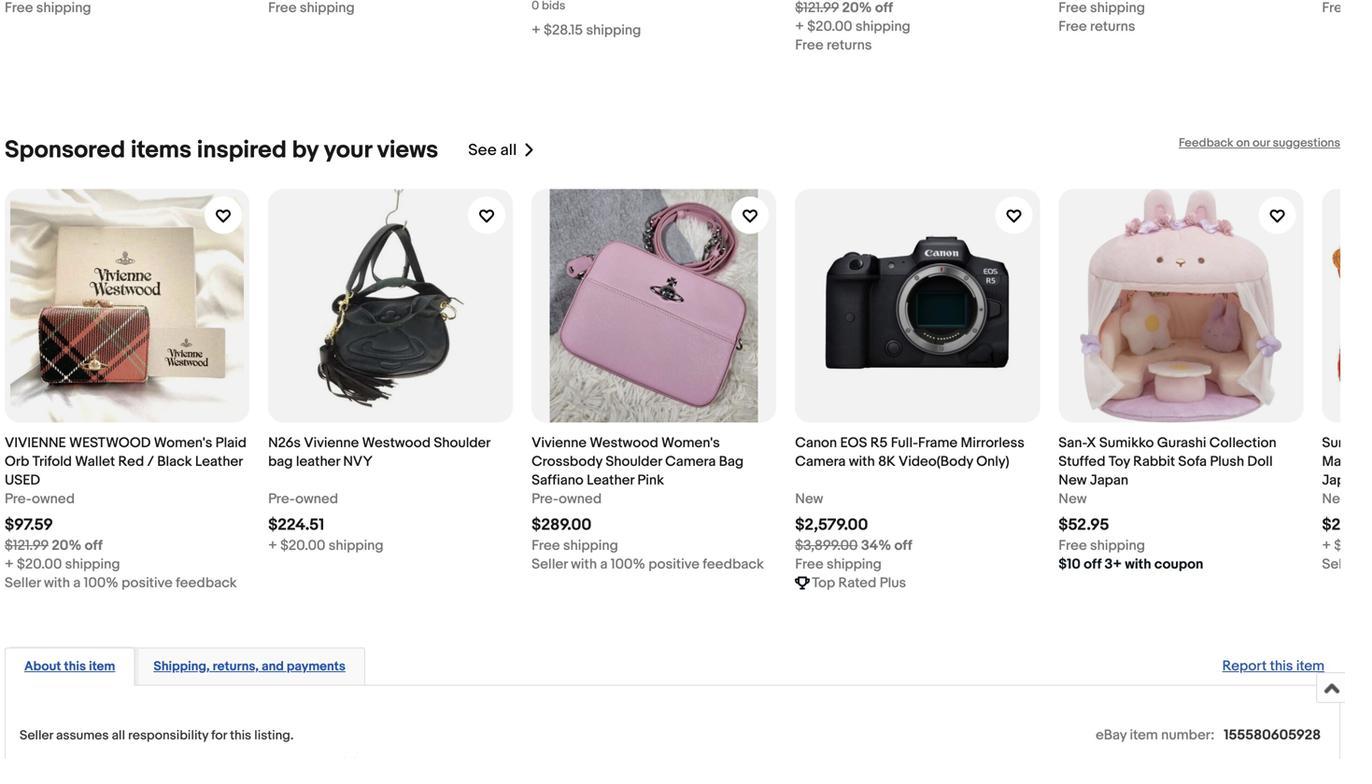 Task type: describe. For each thing, give the bounding box(es) containing it.
only)
[[976, 454, 1009, 470]]

shipping inside + $20.00 shipping free returns
[[856, 18, 911, 35]]

sponsored
[[5, 136, 125, 165]]

vivienne westwood women's plaid orb trifold wallet red / black leather used pre-owned $97.59 $121.99 20% off + $20.00 shipping seller with a 100% positive feedback
[[5, 435, 247, 592]]

canon
[[795, 435, 837, 452]]

owned inside pre-owned $224.51 + $20.00 shipping
[[295, 491, 338, 508]]

2 vertical spatial seller
[[20, 728, 53, 744]]

sofa
[[1178, 454, 1207, 470]]

0 vertical spatial previous price $121.99 20% off text field
[[795, 0, 893, 17]]

tab list containing about this item
[[5, 644, 1340, 686]]

about
[[24, 659, 61, 675]]

shipping, returns, and payments
[[154, 659, 346, 675]]

new up $24
[[1322, 491, 1345, 508]]

plus
[[880, 575, 906, 592]]

0 horizontal spatial free returns text field
[[795, 36, 872, 55]]

$121.99
[[5, 538, 49, 554]]

westwood inside vivienne westwood women's crossbody shoulder camera bag saffiano leather pink pre-owned $289.00 free shipping seller with a 100% positive feedback
[[590, 435, 658, 452]]

+ $2 text field
[[1322, 537, 1345, 555]]

free inside the new $2,579.00 $3,899.00 34% off free shipping
[[795, 556, 824, 573]]

westwood inside the n26s vivienne westwood shoulder bag leather nvy
[[362, 435, 431, 452]]

frame
[[918, 435, 958, 452]]

ebay
[[1096, 727, 1127, 744]]

sell
[[1322, 556, 1345, 573]]

+ $28.15 shipping text field
[[532, 21, 641, 40]]

pink
[[637, 472, 664, 489]]

about this item
[[24, 659, 115, 675]]

155580605928
[[1224, 727, 1321, 744]]

seller inside vivienne westwood women's plaid orb trifold wallet red / black leather used pre-owned $97.59 $121.99 20% off + $20.00 shipping seller with a 100% positive feedback
[[5, 575, 41, 592]]

vivienne
[[5, 435, 66, 452]]

camera inside canon eos r5 full-frame mirrorless camera with 8k video(body only)
[[795, 454, 846, 470]]

returns inside text box
[[1090, 18, 1135, 35]]

inspired
[[197, 136, 287, 165]]

Top Rated Plus text field
[[812, 574, 906, 593]]

saffiano
[[532, 472, 584, 489]]

with inside canon eos r5 full-frame mirrorless camera with 8k video(body only)
[[849, 454, 875, 470]]

on
[[1236, 136, 1250, 150]]

plaid
[[215, 435, 247, 452]]

n26s
[[268, 435, 301, 452]]

coupon
[[1154, 556, 1203, 573]]

leather
[[296, 454, 340, 470]]

see all
[[468, 141, 517, 160]]

stuffed
[[1059, 454, 1106, 470]]

new text field for $24
[[1322, 490, 1345, 509]]

shipping,
[[154, 659, 210, 675]]

$224.51
[[268, 516, 324, 535]]

pre-owned $224.51 + $20.00 shipping
[[268, 491, 384, 554]]

$2
[[1334, 538, 1345, 554]]

report
[[1222, 658, 1267, 675]]

returns,
[[213, 659, 259, 675]]

rated
[[838, 575, 877, 592]]

rabbit
[[1133, 454, 1175, 470]]

this for report
[[1270, 658, 1293, 675]]

$52.95 text field
[[1059, 516, 1109, 535]]

$97.59
[[5, 516, 53, 535]]

1 horizontal spatial free shipping text field
[[795, 555, 882, 574]]

off inside vivienne westwood women's plaid orb trifold wallet red / black leather used pre-owned $97.59 $121.99 20% off + $20.00 shipping seller with a 100% positive feedback
[[85, 538, 103, 554]]

$289.00
[[532, 516, 592, 535]]

crossbody
[[532, 454, 602, 470]]

about this item button
[[24, 658, 115, 676]]

shipping inside pre-owned $224.51 + $20.00 shipping
[[329, 538, 384, 554]]

orb
[[5, 454, 29, 470]]

see all link
[[468, 136, 535, 165]]

$2,579.00
[[795, 516, 868, 535]]

20%
[[52, 538, 82, 554]]

pre-owned text field for $289.00
[[532, 490, 602, 509]]

free returns
[[1059, 18, 1135, 35]]

collection
[[1209, 435, 1277, 452]]

+ inside + $20.00 shipping free returns
[[795, 18, 804, 35]]

free inside san-x sumikko gurashi collection stuffed toy rabbit sofa plush doll new japan new $52.95 free shipping $10 off 3+ with coupon
[[1059, 538, 1087, 554]]

sum
[[1322, 435, 1345, 452]]

free inside vivienne westwood women's crossbody shoulder camera bag saffiano leather pink pre-owned $289.00 free shipping seller with a 100% positive feedback
[[532, 538, 560, 554]]

off inside the new $2,579.00 $3,899.00 34% off free shipping
[[894, 538, 912, 554]]

shoulder inside the n26s vivienne westwood shoulder bag leather nvy
[[434, 435, 490, 452]]

new text field for $2,579.00
[[795, 490, 823, 509]]

previous price $3,899.00 34% off text field
[[795, 537, 912, 555]]

See all text field
[[468, 141, 517, 160]]

feedback on our suggestions
[[1179, 136, 1340, 150]]

1 horizontal spatial item
[[1130, 727, 1158, 744]]

+ $20.00 shipping free returns
[[795, 18, 911, 54]]

san-x sumikko gurashi collection stuffed toy rabbit sofa plush doll new japan new $52.95 free shipping $10 off 3+ with coupon
[[1059, 435, 1277, 573]]

n26s vivienne westwood shoulder bag leather nvy
[[268, 435, 490, 470]]

$224.51 text field
[[268, 516, 324, 535]]

$10
[[1059, 556, 1081, 573]]

this for about
[[64, 659, 86, 675]]

shoulder inside vivienne westwood women's crossbody shoulder camera bag saffiano leather pink pre-owned $289.00 free shipping seller with a 100% positive feedback
[[606, 454, 662, 470]]

camera inside vivienne westwood women's crossbody shoulder camera bag saffiano leather pink pre-owned $289.00 free shipping seller with a 100% positive feedback
[[665, 454, 716, 470]]

1 horizontal spatial + $20.00 shipping text field
[[795, 17, 911, 36]]

a inside vivienne westwood women's crossbody shoulder camera bag saffiano leather pink pre-owned $289.00 free shipping seller with a 100% positive feedback
[[600, 556, 608, 573]]

shipping inside the new $2,579.00 $3,899.00 34% off free shipping
[[827, 556, 882, 573]]

our
[[1253, 136, 1270, 150]]

women's for shipping
[[661, 435, 720, 452]]

japan
[[1090, 472, 1128, 489]]

sum new $24 + $2 sell
[[1322, 435, 1345, 573]]

+ inside pre-owned $224.51 + $20.00 shipping
[[268, 538, 277, 554]]

suggestions
[[1273, 136, 1340, 150]]

mirrorless
[[961, 435, 1025, 452]]

$3,899.00
[[795, 538, 858, 554]]

used
[[5, 472, 40, 489]]

+ inside vivienne westwood women's plaid orb trifold wallet red / black leather used pre-owned $97.59 $121.99 20% off + $20.00 shipping seller with a 100% positive feedback
[[5, 556, 14, 573]]

off inside san-x sumikko gurashi collection stuffed toy rabbit sofa plush doll new japan new $52.95 free shipping $10 off 3+ with coupon
[[1084, 556, 1101, 573]]

report this item
[[1222, 658, 1325, 675]]

seller assumes all responsibility for this listing.
[[20, 728, 294, 744]]

shipping inside text box
[[586, 22, 641, 39]]

pre- inside pre-owned $224.51 + $20.00 shipping
[[268, 491, 295, 508]]

0 vertical spatial all
[[500, 141, 517, 160]]

/
[[147, 454, 154, 470]]

listing.
[[254, 728, 294, 744]]

eos
[[840, 435, 867, 452]]

0 horizontal spatial + $20.00 shipping text field
[[268, 537, 384, 555]]

video(body
[[899, 454, 973, 470]]

by
[[292, 136, 318, 165]]

owned inside vivienne westwood women's crossbody shoulder camera bag saffiano leather pink pre-owned $289.00 free shipping seller with a 100% positive feedback
[[559, 491, 602, 508]]



Task type: vqa. For each thing, say whether or not it's contained in the screenshot.
top Select
no



Task type: locate. For each thing, give the bounding box(es) containing it.
westwood up pink
[[590, 435, 658, 452]]

1 vertical spatial all
[[112, 728, 125, 744]]

previous price $121.99 20% off text field
[[795, 0, 893, 17], [5, 537, 103, 555]]

vivienne inside vivienne westwood women's crossbody shoulder camera bag saffiano leather pink pre-owned $289.00 free shipping seller with a 100% positive feedback
[[532, 435, 587, 452]]

seller down $121.99
[[5, 575, 41, 592]]

new inside the new $2,579.00 $3,899.00 34% off free shipping
[[795, 491, 823, 508]]

1 horizontal spatial shoulder
[[606, 454, 662, 470]]

2 vertical spatial $20.00
[[17, 556, 62, 573]]

100% down pink
[[611, 556, 645, 573]]

3 pre- from the left
[[532, 491, 559, 508]]

0 horizontal spatial 100%
[[84, 575, 118, 592]]

top
[[812, 575, 835, 592]]

None text field
[[5, 0, 91, 17], [532, 0, 566, 13], [1059, 0, 1145, 17], [5, 0, 91, 17], [532, 0, 566, 13], [1059, 0, 1145, 17]]

1 horizontal spatial women's
[[661, 435, 720, 452]]

1 horizontal spatial vivienne
[[532, 435, 587, 452]]

san-
[[1059, 435, 1087, 452]]

0 horizontal spatial shoulder
[[434, 435, 490, 452]]

$20.00 inside + $20.00 shipping free returns
[[807, 18, 852, 35]]

$2,579.00 text field
[[795, 516, 868, 535]]

0 horizontal spatial $20.00
[[17, 556, 62, 573]]

leather
[[195, 454, 243, 470], [587, 472, 634, 489]]

item right ebay
[[1130, 727, 1158, 744]]

1 horizontal spatial $20.00
[[280, 538, 325, 554]]

1 horizontal spatial positive
[[648, 556, 700, 573]]

seller down $289.00
[[532, 556, 568, 573]]

feedback
[[703, 556, 764, 573], [176, 575, 237, 592]]

previous price $121.99 20% off text field containing $121.99
[[5, 537, 103, 555]]

0 horizontal spatial pre-owned text field
[[5, 490, 75, 509]]

2 horizontal spatial item
[[1296, 658, 1325, 675]]

34%
[[861, 538, 891, 554]]

leather left pink
[[587, 472, 634, 489]]

1 vertical spatial leather
[[587, 472, 634, 489]]

new text field up $52.95 text field on the bottom of the page
[[1059, 490, 1087, 509]]

shipping inside vivienne westwood women's plaid orb trifold wallet red / black leather used pre-owned $97.59 $121.99 20% off + $20.00 shipping seller with a 100% positive feedback
[[65, 556, 120, 573]]

all right the assumes
[[112, 728, 125, 744]]

pre-owned text field down used
[[5, 490, 75, 509]]

0 horizontal spatial all
[[112, 728, 125, 744]]

1 vertical spatial 100%
[[84, 575, 118, 592]]

free inside + $20.00 shipping free returns
[[795, 37, 824, 54]]

black
[[157, 454, 192, 470]]

1 horizontal spatial westwood
[[590, 435, 658, 452]]

vivienne westwood women's crossbody shoulder camera bag saffiano leather pink pre-owned $289.00 free shipping seller with a 100% positive feedback
[[532, 435, 764, 573]]

0 vertical spatial leather
[[195, 454, 243, 470]]

0 horizontal spatial positive
[[122, 575, 173, 592]]

new down stuffed
[[1059, 472, 1087, 489]]

women's up bag
[[661, 435, 720, 452]]

new up $52.95 text field on the bottom of the page
[[1059, 491, 1087, 508]]

1 horizontal spatial owned
[[295, 491, 338, 508]]

0 vertical spatial a
[[600, 556, 608, 573]]

1 horizontal spatial this
[[230, 728, 251, 744]]

1 vertical spatial feedback
[[176, 575, 237, 592]]

pre- inside vivienne westwood women's plaid orb trifold wallet red / black leather used pre-owned $97.59 $121.99 20% off + $20.00 shipping seller with a 100% positive feedback
[[5, 491, 32, 508]]

Pre-owned text field
[[268, 490, 338, 509]]

pre- down used
[[5, 491, 32, 508]]

0 horizontal spatial leather
[[195, 454, 243, 470]]

gurashi
[[1157, 435, 1206, 452]]

a
[[600, 556, 608, 573], [73, 575, 81, 592]]

$20.00 inside vivienne westwood women's plaid orb trifold wallet red / black leather used pre-owned $97.59 $121.99 20% off + $20.00 shipping seller with a 100% positive feedback
[[17, 556, 62, 573]]

New text field
[[795, 490, 823, 509], [1059, 490, 1087, 509], [1322, 490, 1345, 509]]

2 horizontal spatial owned
[[559, 491, 602, 508]]

new text field up $24
[[1322, 490, 1345, 509]]

with down $289.00 text field
[[571, 556, 597, 573]]

1 horizontal spatial returns
[[1090, 18, 1135, 35]]

1 horizontal spatial pre-owned text field
[[532, 490, 602, 509]]

women's inside vivienne westwood women's plaid orb trifold wallet red / black leather used pre-owned $97.59 $121.99 20% off + $20.00 shipping seller with a 100% positive feedback
[[154, 435, 212, 452]]

$24 text field
[[1322, 516, 1345, 535]]

+ $28.15 shipping
[[532, 22, 641, 39]]

+ $28.15 shipping link
[[532, 0, 776, 40]]

off right 20%
[[85, 538, 103, 554]]

leather inside vivienne westwood women's plaid orb trifold wallet red / black leather used pre-owned $97.59 $121.99 20% off + $20.00 shipping seller with a 100% positive feedback
[[195, 454, 243, 470]]

this inside about this item button
[[64, 659, 86, 675]]

2 horizontal spatial off
[[1084, 556, 1101, 573]]

0 vertical spatial feedback
[[703, 556, 764, 573]]

2 owned from the left
[[295, 491, 338, 508]]

with inside vivienne westwood women's plaid orb trifold wallet red / black leather used pre-owned $97.59 $121.99 20% off + $20.00 shipping seller with a 100% positive feedback
[[44, 575, 70, 592]]

positive inside vivienne westwood women's plaid orb trifold wallet red / black leather used pre-owned $97.59 $121.99 20% off + $20.00 shipping seller with a 100% positive feedback
[[122, 575, 173, 592]]

1 vertical spatial + $20.00 shipping text field
[[268, 537, 384, 555]]

item for about this item
[[89, 659, 115, 675]]

for
[[211, 728, 227, 744]]

women's for $97.59
[[154, 435, 212, 452]]

new up $2,579.00
[[795, 491, 823, 508]]

positive inside vivienne westwood women's crossbody shoulder camera bag saffiano leather pink pre-owned $289.00 free shipping seller with a 100% positive feedback
[[648, 556, 700, 573]]

owned up $97.59 text box
[[32, 491, 75, 508]]

2 camera from the left
[[795, 454, 846, 470]]

tab list
[[5, 644, 1340, 686]]

item right report
[[1296, 658, 1325, 675]]

items
[[131, 136, 192, 165]]

with down eos
[[849, 454, 875, 470]]

vivienne up leather
[[304, 435, 359, 452]]

2 pre- from the left
[[268, 491, 295, 508]]

0 horizontal spatial feedback
[[176, 575, 237, 592]]

$28.15
[[544, 22, 583, 39]]

women's inside vivienne westwood women's crossbody shoulder camera bag saffiano leather pink pre-owned $289.00 free shipping seller with a 100% positive feedback
[[661, 435, 720, 452]]

$24
[[1322, 516, 1345, 535]]

r5
[[870, 435, 888, 452]]

3+
[[1105, 556, 1122, 573]]

1 horizontal spatial camera
[[795, 454, 846, 470]]

pre-owned text field for $97.59
[[5, 490, 75, 509]]

item for report this item
[[1296, 658, 1325, 675]]

1 horizontal spatial previous price $121.99 20% off text field
[[795, 0, 893, 17]]

$52.95
[[1059, 516, 1109, 535]]

nvy
[[343, 454, 373, 470]]

vivienne
[[304, 435, 359, 452], [532, 435, 587, 452]]

canon eos r5 full-frame mirrorless camera with 8k video(body only)
[[795, 435, 1025, 470]]

0 horizontal spatial new text field
[[795, 490, 823, 509]]

1 camera from the left
[[665, 454, 716, 470]]

feedback inside vivienne westwood women's crossbody shoulder camera bag saffiano leather pink pre-owned $289.00 free shipping seller with a 100% positive feedback
[[703, 556, 764, 573]]

1 horizontal spatial feedback
[[703, 556, 764, 573]]

new text field up $2,579.00
[[795, 490, 823, 509]]

$10 off 3+ with coupon text field
[[1059, 555, 1203, 574]]

trifold
[[32, 454, 72, 470]]

0 vertical spatial shoulder
[[434, 435, 490, 452]]

full-
[[891, 435, 918, 452]]

Seller with a 100% positive feedback text field
[[532, 555, 764, 574]]

1 westwood from the left
[[362, 435, 431, 452]]

number:
[[1161, 727, 1215, 744]]

Free returns text field
[[1059, 17, 1135, 36], [795, 36, 872, 55]]

returns
[[1090, 18, 1135, 35], [827, 37, 872, 54]]

shipping inside san-x sumikko gurashi collection stuffed toy rabbit sofa plush doll new japan new $52.95 free shipping $10 off 3+ with coupon
[[1090, 538, 1145, 554]]

pre-
[[5, 491, 32, 508], [268, 491, 295, 508], [532, 491, 559, 508]]

1 women's from the left
[[154, 435, 212, 452]]

x
[[1087, 435, 1096, 452]]

1 horizontal spatial leather
[[587, 472, 634, 489]]

shipping, returns, and payments button
[[154, 658, 346, 676]]

1 horizontal spatial pre-
[[268, 491, 295, 508]]

1 horizontal spatial 100%
[[611, 556, 645, 573]]

+
[[795, 18, 804, 35], [532, 22, 541, 39], [268, 538, 277, 554], [1322, 538, 1331, 554], [5, 556, 14, 573]]

0 vertical spatial returns
[[1090, 18, 1135, 35]]

1 vertical spatial a
[[73, 575, 81, 592]]

bag
[[268, 454, 293, 470]]

pre- inside vivienne westwood women's crossbody shoulder camera bag saffiano leather pink pre-owned $289.00 free shipping seller with a 100% positive feedback
[[532, 491, 559, 508]]

westwood
[[69, 435, 151, 452]]

owned down saffiano
[[559, 491, 602, 508]]

1 vertical spatial seller
[[5, 575, 41, 592]]

vivienne inside the n26s vivienne westwood shoulder bag leather nvy
[[304, 435, 359, 452]]

new text field for $52.95
[[1059, 490, 1087, 509]]

feedback inside vivienne westwood women's plaid orb trifold wallet red / black leather used pre-owned $97.59 $121.99 20% off + $20.00 shipping seller with a 100% positive feedback
[[176, 575, 237, 592]]

1 horizontal spatial new text field
[[1059, 490, 1087, 509]]

100% inside vivienne westwood women's crossbody shoulder camera bag saffiano leather pink pre-owned $289.00 free shipping seller with a 100% positive feedback
[[611, 556, 645, 573]]

a inside vivienne westwood women's plaid orb trifold wallet red / black leather used pre-owned $97.59 $121.99 20% off + $20.00 shipping seller with a 100% positive feedback
[[73, 575, 81, 592]]

2 women's from the left
[[661, 435, 720, 452]]

assumes
[[56, 728, 109, 744]]

with inside san-x sumikko gurashi collection stuffed toy rabbit sofa plush doll new japan new $52.95 free shipping $10 off 3+ with coupon
[[1125, 556, 1151, 573]]

None text field
[[268, 0, 355, 17], [1322, 0, 1345, 17], [268, 0, 355, 17], [1322, 0, 1345, 17]]

+ inside text box
[[532, 22, 541, 39]]

views
[[377, 136, 438, 165]]

item
[[1296, 658, 1325, 675], [89, 659, 115, 675], [1130, 727, 1158, 744]]

2 westwood from the left
[[590, 435, 658, 452]]

free returns link
[[1059, 0, 1303, 36]]

responsibility
[[128, 728, 208, 744]]

off left 3+
[[1084, 556, 1101, 573]]

0 horizontal spatial item
[[89, 659, 115, 675]]

3 owned from the left
[[559, 491, 602, 508]]

2 horizontal spatial this
[[1270, 658, 1293, 675]]

seller left the assumes
[[20, 728, 53, 744]]

off
[[85, 538, 103, 554], [894, 538, 912, 554], [1084, 556, 1101, 573]]

100% down + $20.00 shipping text field at the bottom left of the page
[[84, 575, 118, 592]]

red
[[118, 454, 144, 470]]

Pre-owned text field
[[5, 490, 75, 509], [532, 490, 602, 509]]

0 horizontal spatial free shipping text field
[[532, 537, 618, 555]]

westwood
[[362, 435, 431, 452], [590, 435, 658, 452]]

feedback on our suggestions link
[[1179, 136, 1340, 150]]

0 vertical spatial positive
[[648, 556, 700, 573]]

item inside button
[[89, 659, 115, 675]]

8k
[[878, 454, 895, 470]]

this right about
[[64, 659, 86, 675]]

0 horizontal spatial this
[[64, 659, 86, 675]]

top rated plus
[[812, 575, 906, 592]]

payments
[[287, 659, 346, 675]]

seller inside vivienne westwood women's crossbody shoulder camera bag saffiano leather pink pre-owned $289.00 free shipping seller with a 100% positive feedback
[[532, 556, 568, 573]]

all right see at top left
[[500, 141, 517, 160]]

0 horizontal spatial camera
[[665, 454, 716, 470]]

leather down plaid
[[195, 454, 243, 470]]

free returns text field inside free returns link
[[1059, 17, 1135, 36]]

pre-owned text field down saffiano
[[532, 490, 602, 509]]

2 horizontal spatial new text field
[[1322, 490, 1345, 509]]

with
[[849, 454, 875, 470], [571, 556, 597, 573], [1125, 556, 1151, 573], [44, 575, 70, 592]]

0 horizontal spatial westwood
[[362, 435, 431, 452]]

1 horizontal spatial all
[[500, 141, 517, 160]]

this right report
[[1270, 658, 1293, 675]]

camera down canon on the right bottom of page
[[795, 454, 846, 470]]

100% inside vivienne westwood women's plaid orb trifold wallet red / black leather used pre-owned $97.59 $121.99 20% off + $20.00 shipping seller with a 100% positive feedback
[[84, 575, 118, 592]]

with down + $20.00 shipping text field at the bottom left of the page
[[44, 575, 70, 592]]

Free shipping text field
[[1059, 537, 1145, 555]]

2 vivienne from the left
[[532, 435, 587, 452]]

0 horizontal spatial pre-
[[5, 491, 32, 508]]

leather inside vivienne westwood women's crossbody shoulder camera bag saffiano leather pink pre-owned $289.00 free shipping seller with a 100% positive feedback
[[587, 472, 634, 489]]

this
[[1270, 658, 1293, 675], [64, 659, 86, 675], [230, 728, 251, 744]]

free shipping text field down $289.00
[[532, 537, 618, 555]]

bag
[[719, 454, 744, 470]]

$289.00 text field
[[532, 516, 592, 535]]

shipping inside vivienne westwood women's crossbody shoulder camera bag saffiano leather pink pre-owned $289.00 free shipping seller with a 100% positive feedback
[[563, 538, 618, 554]]

camera left bag
[[665, 454, 716, 470]]

your
[[324, 136, 372, 165]]

free inside text box
[[1059, 18, 1087, 35]]

feedback
[[1179, 136, 1234, 150]]

westwood up nvy
[[362, 435, 431, 452]]

1 new text field from the left
[[795, 490, 823, 509]]

1 vertical spatial returns
[[827, 37, 872, 54]]

+ $20.00 shipping text field
[[795, 17, 911, 36], [268, 537, 384, 555]]

1 vertical spatial positive
[[122, 575, 173, 592]]

0 vertical spatial + $20.00 shipping text field
[[795, 17, 911, 36]]

sumikko
[[1099, 435, 1154, 452]]

0 horizontal spatial vivienne
[[304, 435, 359, 452]]

$20.00
[[807, 18, 852, 35], [280, 538, 325, 554], [17, 556, 62, 573]]

$97.59 text field
[[5, 516, 53, 535]]

1 pre-owned text field from the left
[[5, 490, 75, 509]]

owned
[[32, 491, 75, 508], [295, 491, 338, 508], [559, 491, 602, 508]]

$20.00 inside pre-owned $224.51 + $20.00 shipping
[[280, 538, 325, 554]]

2 pre-owned text field from the left
[[532, 490, 602, 509]]

free shipping text field down the $3,899.00
[[795, 555, 882, 574]]

0 horizontal spatial off
[[85, 538, 103, 554]]

off right 34%
[[894, 538, 912, 554]]

pre- down saffiano
[[532, 491, 559, 508]]

all
[[500, 141, 517, 160], [112, 728, 125, 744]]

see
[[468, 141, 497, 160]]

wallet
[[75, 454, 115, 470]]

+ $20.00 shipping text field
[[5, 555, 120, 574]]

item right about
[[89, 659, 115, 675]]

100%
[[611, 556, 645, 573], [84, 575, 118, 592]]

with inside vivienne westwood women's crossbody shoulder camera bag saffiano leather pink pre-owned $289.00 free shipping seller with a 100% positive feedback
[[571, 556, 597, 573]]

previous price $121.99 20% off text field up + $20.00 shipping free returns
[[795, 0, 893, 17]]

1 owned from the left
[[32, 491, 75, 508]]

+ inside sum new $24 + $2 sell
[[1322, 538, 1331, 554]]

1 horizontal spatial a
[[600, 556, 608, 573]]

2 new text field from the left
[[1059, 490, 1087, 509]]

previous price $121.99 20% off text field down $97.59
[[5, 537, 103, 555]]

Free shipping text field
[[532, 537, 618, 555], [795, 555, 882, 574]]

1 vertical spatial previous price $121.99 20% off text field
[[5, 537, 103, 555]]

plush
[[1210, 454, 1244, 470]]

sponsored items inspired by your views
[[5, 136, 438, 165]]

0 horizontal spatial owned
[[32, 491, 75, 508]]

0 vertical spatial $20.00
[[807, 18, 852, 35]]

1 pre- from the left
[[5, 491, 32, 508]]

women's up black
[[154, 435, 212, 452]]

report this item link
[[1213, 649, 1334, 684]]

Seller with a 100% positive feedback text field
[[5, 574, 237, 593]]

positive up the shipping,
[[122, 575, 173, 592]]

1 vertical spatial $20.00
[[280, 538, 325, 554]]

owned inside vivienne westwood women's plaid orb trifold wallet red / black leather used pre-owned $97.59 $121.99 20% off + $20.00 shipping seller with a 100% positive feedback
[[32, 491, 75, 508]]

positive down pink
[[648, 556, 700, 573]]

0 vertical spatial seller
[[532, 556, 568, 573]]

returns inside + $20.00 shipping free returns
[[827, 37, 872, 54]]

0 horizontal spatial previous price $121.99 20% off text field
[[5, 537, 103, 555]]

0 vertical spatial 100%
[[611, 556, 645, 573]]

1 horizontal spatial off
[[894, 538, 912, 554]]

new
[[1059, 472, 1087, 489], [795, 491, 823, 508], [1059, 491, 1087, 508], [1322, 491, 1345, 508]]

pre- up $224.51
[[268, 491, 295, 508]]

and
[[262, 659, 284, 675]]

2 horizontal spatial pre-
[[532, 491, 559, 508]]

3 new text field from the left
[[1322, 490, 1345, 509]]

toy
[[1109, 454, 1130, 470]]

0 horizontal spatial a
[[73, 575, 81, 592]]

1 vertical spatial shoulder
[[606, 454, 662, 470]]

with right 3+
[[1125, 556, 1151, 573]]

doll
[[1247, 454, 1273, 470]]

this right the for
[[230, 728, 251, 744]]

vivienne up crossbody at left
[[532, 435, 587, 452]]

0 horizontal spatial women's
[[154, 435, 212, 452]]

this inside report this item link
[[1270, 658, 1293, 675]]

0 horizontal spatial returns
[[827, 37, 872, 54]]

Sell text field
[[1322, 555, 1345, 574]]

owned up $224.51
[[295, 491, 338, 508]]

1 vivienne from the left
[[304, 435, 359, 452]]

1 horizontal spatial free returns text field
[[1059, 17, 1135, 36]]

free
[[1059, 18, 1087, 35], [795, 37, 824, 54], [532, 538, 560, 554], [1059, 538, 1087, 554], [795, 556, 824, 573]]

2 horizontal spatial $20.00
[[807, 18, 852, 35]]



